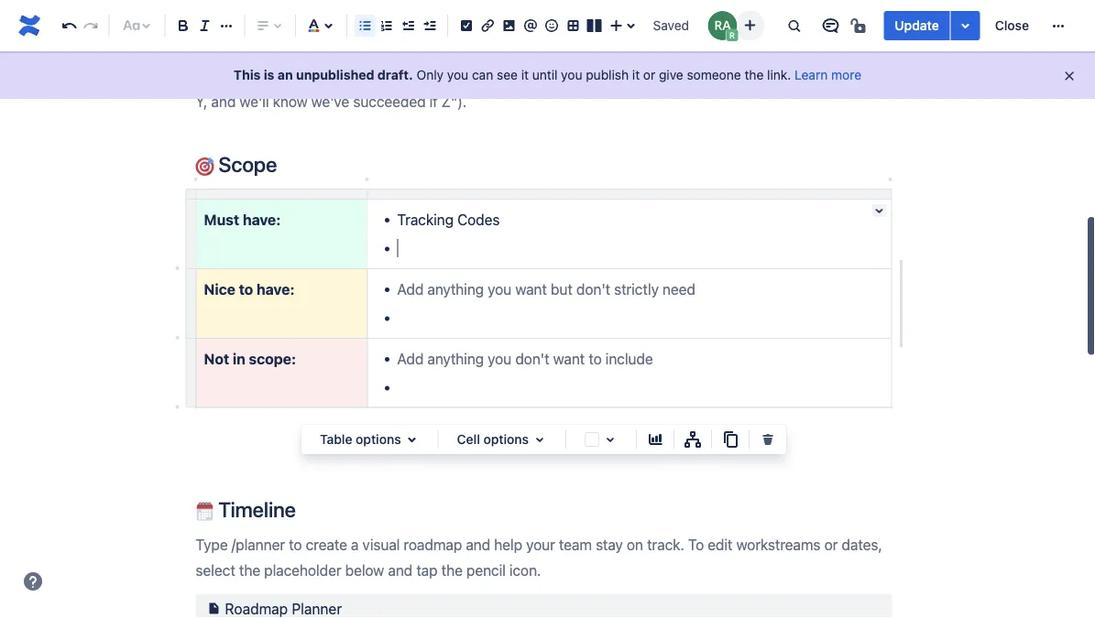 Task type: describe. For each thing, give the bounding box(es) containing it.
to
[[239, 281, 253, 298]]

roadmap
[[225, 601, 288, 618]]

learn
[[795, 67, 828, 83]]

bullet list ⌘⇧8 image
[[354, 15, 376, 37]]

layouts image
[[584, 15, 606, 37]]

:calendar_spiral: image
[[196, 503, 214, 521]]

someone
[[687, 67, 741, 83]]

adjust update settings image
[[955, 15, 977, 37]]

indent tab image
[[419, 15, 441, 37]]

the
[[745, 67, 764, 83]]

options for cell options
[[484, 432, 529, 447]]

problem
[[219, 28, 295, 53]]

action item image
[[455, 15, 477, 37]]

find and replace image
[[783, 15, 805, 37]]

tracking codes
[[397, 211, 500, 228]]

mention image
[[520, 15, 542, 37]]

cell background image
[[600, 429, 622, 451]]

table image
[[562, 15, 584, 37]]

add image, video, or file image
[[498, 15, 520, 37]]

timeline
[[214, 497, 296, 522]]

or
[[644, 67, 656, 83]]

options for table options
[[356, 432, 401, 447]]

comment icon image
[[820, 15, 842, 37]]

scope
[[214, 152, 277, 177]]

link image
[[477, 15, 499, 37]]

numbered list ⌘⇧7 image
[[376, 15, 398, 37]]

see
[[497, 67, 518, 83]]

roadmap planner image
[[203, 598, 225, 619]]

more
[[832, 67, 862, 83]]

tracking
[[397, 211, 454, 228]]

must
[[204, 211, 239, 228]]

emoji image
[[541, 15, 563, 37]]

2 it from the left
[[632, 67, 640, 83]]

:calendar_spiral: image
[[196, 503, 214, 521]]

copy image
[[720, 429, 742, 451]]

bold ⌘b image
[[173, 15, 195, 37]]

invite to edit image
[[739, 14, 761, 36]]

planner
[[292, 601, 342, 618]]

0 vertical spatial have:
[[243, 211, 281, 228]]

codes
[[458, 211, 500, 228]]

cell options
[[457, 432, 529, 447]]

statement
[[299, 28, 395, 53]]

not
[[204, 350, 229, 368]]

help image
[[22, 571, 44, 593]]

manage connected data image
[[682, 429, 704, 451]]

update
[[895, 18, 939, 33]]

expand dropdown menu image
[[401, 429, 423, 451]]

close
[[995, 18, 1030, 33]]

this is an unpublished draft. only you can see it until you publish it or give someone the link. learn more
[[234, 67, 862, 83]]

redo ⌘⇧z image
[[80, 15, 102, 37]]

update button
[[884, 11, 950, 40]]

saved
[[653, 18, 689, 33]]

must have:
[[204, 211, 281, 228]]



Task type: vqa. For each thing, say whether or not it's contained in the screenshot.
find.
no



Task type: locate. For each thing, give the bounding box(es) containing it.
remove image
[[757, 429, 779, 451]]

this
[[234, 67, 261, 83]]

you left can
[[447, 67, 469, 83]]

1 it from the left
[[521, 67, 529, 83]]

0 horizontal spatial you
[[447, 67, 469, 83]]

outdent ⇧tab image
[[397, 15, 419, 37]]

close button
[[984, 11, 1041, 40]]

options inside "dropdown button"
[[484, 432, 529, 447]]

confluence image
[[15, 11, 44, 40]]

italic ⌘i image
[[194, 15, 216, 37]]

in
[[233, 350, 245, 368]]

have:
[[243, 211, 281, 228], [257, 281, 295, 298]]

can
[[472, 67, 493, 83]]

0 horizontal spatial it
[[521, 67, 529, 83]]

have: right must
[[243, 211, 281, 228]]

you
[[447, 67, 469, 83], [561, 67, 583, 83]]

it
[[521, 67, 529, 83], [632, 67, 640, 83]]

0 horizontal spatial options
[[356, 432, 401, 447]]

options right cell
[[484, 432, 529, 447]]

1 horizontal spatial it
[[632, 67, 640, 83]]

1 options from the left
[[356, 432, 401, 447]]

1 horizontal spatial options
[[484, 432, 529, 447]]

not in scope:
[[204, 350, 296, 368]]

no restrictions image
[[849, 15, 871, 37]]

1 you from the left
[[447, 67, 469, 83]]

roadmap planner
[[225, 601, 342, 618]]

table options button
[[309, 429, 431, 451]]

confluence image
[[15, 11, 44, 40]]

options
[[356, 432, 401, 447], [484, 432, 529, 447]]

more image
[[1048, 15, 1070, 37]]

chart image
[[644, 429, 666, 451]]

it left or
[[632, 67, 640, 83]]

problem statement
[[214, 28, 395, 53]]

publish
[[586, 67, 629, 83]]

dismiss image
[[1063, 69, 1077, 83]]

until
[[532, 67, 558, 83]]

link.
[[767, 67, 791, 83]]

2 you from the left
[[561, 67, 583, 83]]

cell options button
[[446, 429, 558, 451]]

options inside dropdown button
[[356, 432, 401, 447]]

learn more link
[[795, 67, 862, 83]]

undo ⌘z image
[[58, 15, 80, 37]]

table options
[[320, 432, 401, 447]]

nice to have:
[[204, 281, 295, 298]]

table
[[320, 432, 352, 447]]

nice
[[204, 281, 235, 298]]

is
[[264, 67, 275, 83]]

options right table
[[356, 432, 401, 447]]

ruby anderson image
[[708, 11, 737, 40]]

1 vertical spatial have:
[[257, 281, 295, 298]]

an
[[278, 67, 293, 83]]

more formatting image
[[215, 15, 237, 37]]

only
[[417, 67, 444, 83]]

unpublished
[[296, 67, 374, 83]]

draft.
[[378, 67, 413, 83]]

it right see at the left top of the page
[[521, 67, 529, 83]]

cell
[[457, 432, 480, 447]]

scope:
[[249, 350, 296, 368]]

expand dropdown menu image
[[529, 429, 551, 451]]

1 horizontal spatial you
[[561, 67, 583, 83]]

:dart: image
[[196, 158, 214, 176], [196, 158, 214, 176]]

2 options from the left
[[484, 432, 529, 447]]

give
[[659, 67, 684, 83]]

have: right to
[[257, 281, 295, 298]]

you right until
[[561, 67, 583, 83]]



